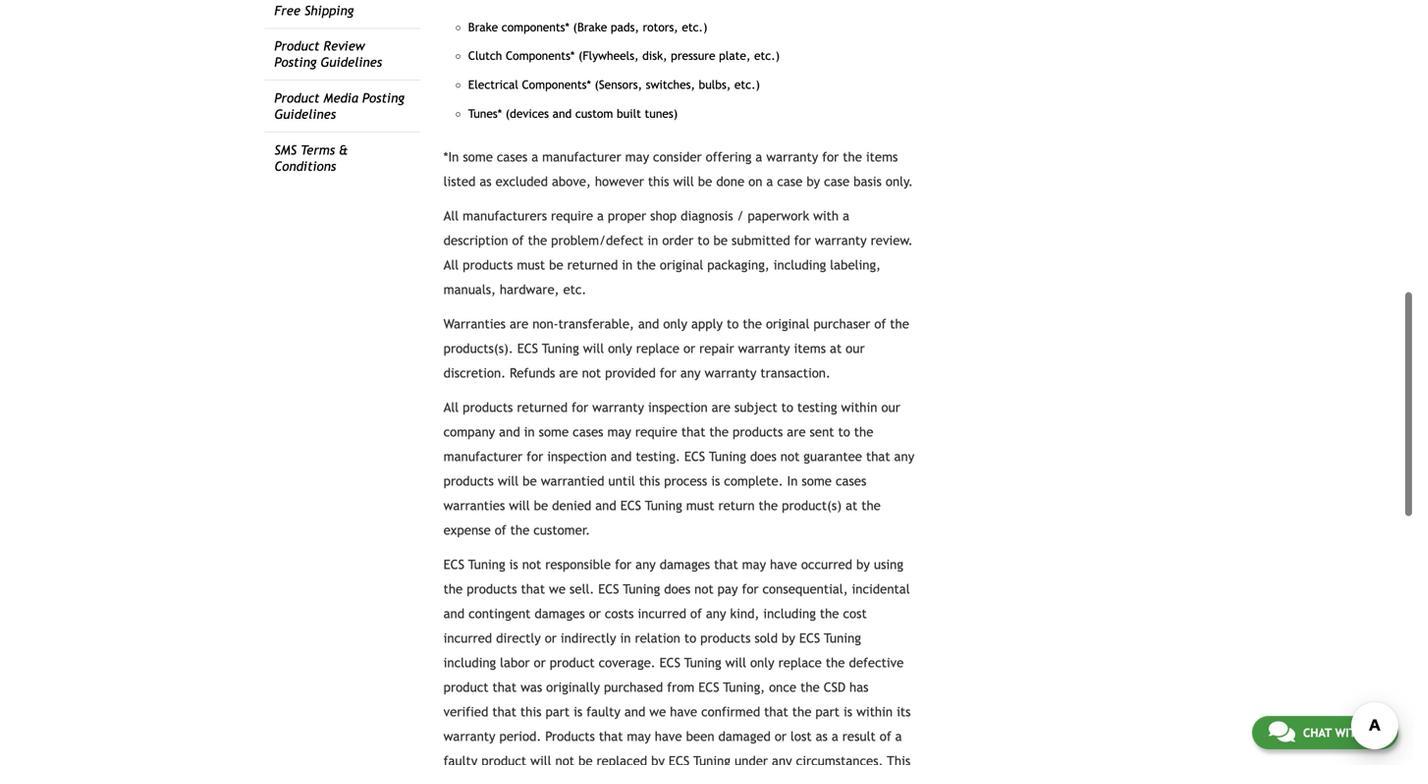 Task type: locate. For each thing, give the bounding box(es) containing it.
of inside all manufacturers require a proper shop diagnosis / paperwork with a description of the problem/defect in order to be submitted for warranty review. all products must be returned in the original packaging, including labeling, manuals, hardware, etc.
[[512, 233, 524, 248]]

all manufacturers require a proper shop diagnosis / paperwork with a description of the problem/defect in order to be submitted for warranty review. all products must be returned in the original packaging, including labeling, manuals, hardware, etc.
[[444, 208, 913, 297]]

1 vertical spatial incurred
[[444, 630, 492, 646]]

our inside all products returned for warranty inspection are subject to testing within our company and in some cases may require that the products are sent to the manufacturer for inspection and testing. ecs tuning does not guarantee that any products will be warrantied until this process is complete. in some cases warranties will be denied and ecs tuning must return the product(s) at the expense of the customer.
[[882, 400, 901, 415]]

is up contingent
[[509, 557, 518, 572]]

0 vertical spatial as
[[480, 174, 492, 189]]

2 part from the left
[[816, 704, 840, 719]]

0 vertical spatial with
[[813, 208, 839, 223]]

within right testing
[[841, 400, 878, 415]]

&
[[339, 143, 348, 158]]

*in
[[444, 149, 459, 164]]

1 vertical spatial require
[[635, 424, 678, 439]]

1 vertical spatial manufacturer
[[444, 449, 523, 464]]

using
[[874, 557, 904, 572]]

0 vertical spatial we
[[549, 581, 566, 597]]

not inside the warranties are non-transferable, and only apply to the original purchaser of the products(s). ecs tuning will only replace or repair warranty items at our discretion. refunds are not provided for any warranty transaction.
[[582, 365, 601, 380]]

ecs up 'refunds'
[[517, 341, 538, 356]]

posting inside product media posting guidelines
[[362, 91, 405, 106]]

1 vertical spatial this
[[639, 473, 660, 488]]

coverage.
[[599, 655, 656, 670]]

products inside all manufacturers require a proper shop diagnosis / paperwork with a description of the problem/defect in order to be submitted for warranty review. all products must be returned in the original packaging, including labeling, manuals, hardware, etc.
[[463, 257, 513, 272]]

or
[[684, 341, 696, 356], [589, 606, 601, 621], [545, 630, 557, 646], [534, 655, 546, 670], [775, 729, 787, 744]]

warranty inside *in some cases a manufacturer may consider offering a warranty for the items listed as excluded above, however this will be done on a case by case basis only.
[[767, 149, 819, 164]]

replaced
[[597, 753, 648, 765]]

0 vertical spatial within
[[841, 400, 878, 415]]

some
[[463, 149, 493, 164], [539, 424, 569, 439], [802, 473, 832, 488]]

2 product from the top
[[274, 91, 320, 106]]

products down description on the top left of page
[[463, 257, 513, 272]]

faulty down purchased
[[587, 704, 621, 719]]

sms terms & conditions link
[[274, 143, 348, 174]]

1 vertical spatial with
[[1336, 726, 1365, 740]]

tuning down been
[[694, 753, 731, 765]]

in
[[787, 473, 798, 488]]

indirectly
[[561, 630, 616, 646]]

warranty up labeling,
[[815, 233, 867, 248]]

returned down 'refunds'
[[517, 400, 568, 415]]

our down purchaser
[[846, 341, 865, 356]]

0 horizontal spatial damages
[[535, 606, 585, 621]]

0 vertical spatial our
[[846, 341, 865, 356]]

not down customer.
[[522, 557, 542, 572]]

damages up 'relation'
[[660, 557, 710, 572]]

listed
[[444, 174, 476, 189]]

1 vertical spatial replace
[[779, 655, 822, 670]]

etc.) for brake components* (brake pads, rotors, etc.)
[[682, 20, 708, 34]]

incurred up 'relation'
[[638, 606, 687, 621]]

sell.
[[570, 581, 595, 597]]

replace up once
[[779, 655, 822, 670]]

0 vertical spatial manufacturer
[[542, 149, 622, 164]]

1 vertical spatial components*
[[522, 78, 591, 91]]

product up verified
[[444, 680, 489, 695]]

1 horizontal spatial require
[[635, 424, 678, 439]]

inspection up warrantied
[[547, 449, 607, 464]]

2 vertical spatial etc.)
[[735, 78, 760, 91]]

0 horizontal spatial part
[[546, 704, 570, 719]]

of right expense
[[495, 522, 507, 538]]

1 vertical spatial original
[[766, 316, 810, 331]]

faulty down verified
[[444, 753, 478, 765]]

cases up warrantied
[[573, 424, 604, 439]]

1 vertical spatial only
[[608, 341, 632, 356]]

0 horizontal spatial cases
[[497, 149, 528, 164]]

1 horizontal spatial we
[[650, 704, 666, 719]]

replace inside ecs tuning is not responsible for any damages that may have occurred by using the products that we sell. ecs tuning does not pay for consequential, incidental and contingent damages or costs incurred of any kind, including the cost incurred directly or indirectly in relation to products sold by ecs tuning including labor or product coverage. ecs tuning will only replace the defective product that was originally purchased from ecs tuning, once the csd has verified that this part is faulty and we have confirmed that the part is within its warranty period. products that may have been damaged or lost as a result of a faulty product will not be replaced by ecs tuning under any circumstanc
[[779, 655, 822, 670]]

disk,
[[643, 49, 668, 63]]

to inside all manufacturers require a proper shop diagnosis / paperwork with a description of the problem/defect in order to be submitted for warranty review. all products must be returned in the original packaging, including labeling, manuals, hardware, etc.
[[698, 233, 710, 248]]

1 vertical spatial posting
[[362, 91, 405, 106]]

1 horizontal spatial our
[[882, 400, 901, 415]]

manufacturer inside all products returned for warranty inspection are subject to testing within our company and in some cases may require that the products are sent to the manufacturer for inspection and testing. ecs tuning does not guarantee that any products will be warrantied until this process is complete. in some cases warranties will be denied and ecs tuning must return the product(s) at the expense of the customer.
[[444, 449, 523, 464]]

1 vertical spatial does
[[664, 581, 691, 597]]

etc.) right plate, at the top of the page
[[754, 49, 780, 63]]

submitted
[[732, 233, 791, 248]]

not
[[582, 365, 601, 380], [781, 449, 800, 464], [522, 557, 542, 572], [695, 581, 714, 597], [556, 753, 575, 765]]

0 vertical spatial does
[[750, 449, 777, 464]]

at inside the warranties are non-transferable, and only apply to the original purchaser of the products(s). ecs tuning will only replace or repair warranty items at our discretion. refunds are not provided for any warranty transaction.
[[830, 341, 842, 356]]

including inside all manufacturers require a proper shop diagnosis / paperwork with a description of the problem/defect in order to be submitted for warranty review. all products must be returned in the original packaging, including labeling, manuals, hardware, etc.
[[774, 257, 826, 272]]

have up consequential,
[[770, 557, 798, 572]]

in
[[648, 233, 659, 248], [622, 257, 633, 272], [524, 424, 535, 439], [620, 630, 631, 646]]

will
[[673, 174, 694, 189], [583, 341, 604, 356], [498, 473, 519, 488], [509, 498, 530, 513], [726, 655, 747, 670], [531, 753, 552, 765]]

this
[[648, 174, 669, 189], [639, 473, 660, 488], [521, 704, 542, 719]]

products up company
[[463, 400, 513, 415]]

0 vertical spatial only
[[663, 316, 688, 331]]

0 horizontal spatial faulty
[[444, 753, 478, 765]]

does up the complete.
[[750, 449, 777, 464]]

1 horizontal spatial with
[[1336, 726, 1365, 740]]

0 vertical spatial etc.)
[[682, 20, 708, 34]]

we left sell. on the left of the page
[[549, 581, 566, 597]]

within down "has" at the right of the page
[[857, 704, 893, 719]]

posting down free
[[274, 55, 317, 70]]

0 vertical spatial original
[[660, 257, 704, 272]]

0 vertical spatial returned
[[567, 257, 618, 272]]

etc.
[[563, 282, 587, 297]]

to right apply
[[727, 316, 739, 331]]

ecs right sold
[[800, 630, 820, 646]]

1 all from the top
[[444, 208, 459, 223]]

a up problem/defect
[[597, 208, 604, 223]]

expense
[[444, 522, 491, 538]]

is
[[711, 473, 720, 488], [509, 557, 518, 572], [574, 704, 583, 719], [844, 704, 853, 719]]

hardware,
[[500, 282, 559, 297]]

testing
[[798, 400, 837, 415]]

1 horizontal spatial case
[[824, 174, 850, 189]]

1 horizontal spatial only
[[663, 316, 688, 331]]

will right warranties at the left
[[509, 498, 530, 513]]

0 horizontal spatial require
[[551, 208, 593, 223]]

0 horizontal spatial items
[[794, 341, 826, 356]]

returned inside all products returned for warranty inspection are subject to testing within our company and in some cases may require that the products are sent to the manufacturer for inspection and testing. ecs tuning does not guarantee that any products will be warrantied until this process is complete. in some cases warranties will be denied and ecs tuning must return the product(s) at the expense of the customer.
[[517, 400, 568, 415]]

cases inside *in some cases a manufacturer may consider offering a warranty for the items listed as excluded above, however this will be done on a case by case basis only.
[[497, 149, 528, 164]]

of right purchaser
[[875, 316, 886, 331]]

as right listed at the top left
[[480, 174, 492, 189]]

1 vertical spatial guidelines
[[274, 107, 336, 122]]

pay
[[718, 581, 738, 597]]

terms
[[301, 143, 335, 158]]

inspection
[[648, 400, 708, 415], [547, 449, 607, 464]]

etc.) up pressure
[[682, 20, 708, 34]]

case
[[777, 174, 803, 189], [824, 174, 850, 189]]

all
[[444, 208, 459, 223], [444, 257, 459, 272], [444, 400, 459, 415]]

its
[[897, 704, 911, 719]]

0 vertical spatial cases
[[497, 149, 528, 164]]

of left kind,
[[691, 606, 702, 621]]

with inside "link"
[[1336, 726, 1365, 740]]

faulty
[[587, 704, 621, 719], [444, 753, 478, 765]]

all inside all products returned for warranty inspection are subject to testing within our company and in some cases may require that the products are sent to the manufacturer for inspection and testing. ecs tuning does not guarantee that any products will be warrantied until this process is complete. in some cases warranties will be denied and ecs tuning must return the product(s) at the expense of the customer.
[[444, 400, 459, 415]]

0 horizontal spatial as
[[480, 174, 492, 189]]

within inside ecs tuning is not responsible for any damages that may have occurred by using the products that we sell. ecs tuning does not pay for consequential, incidental and contingent damages or costs incurred of any kind, including the cost incurred directly or indirectly in relation to products sold by ecs tuning including labor or product coverage. ecs tuning will only replace the defective product that was originally purchased from ecs tuning, once the csd has verified that this part is faulty and we have confirmed that the part is within its warranty period. products that may have been damaged or lost as a result of a faulty product will not be replaced by ecs tuning under any circumstanc
[[857, 704, 893, 719]]

0 horizontal spatial at
[[830, 341, 842, 356]]

or left 'repair'
[[684, 341, 696, 356]]

replace
[[636, 341, 680, 356], [779, 655, 822, 670]]

1 vertical spatial product
[[274, 91, 320, 106]]

by inside *in some cases a manufacturer may consider offering a warranty for the items listed as excluded above, however this will be done on a case by case basis only.
[[807, 174, 820, 189]]

components* for clutch
[[506, 49, 575, 63]]

0 horizontal spatial we
[[549, 581, 566, 597]]

0 vertical spatial this
[[648, 174, 669, 189]]

2 horizontal spatial cases
[[836, 473, 867, 488]]

proper
[[608, 208, 647, 223]]

a right on
[[767, 174, 773, 189]]

2 horizontal spatial only
[[751, 655, 775, 670]]

1 horizontal spatial cases
[[573, 424, 604, 439]]

warranty up the paperwork
[[767, 149, 819, 164]]

cases down the guarantee
[[836, 473, 867, 488]]

returned down problem/defect
[[567, 257, 618, 272]]

that
[[682, 424, 706, 439], [866, 449, 891, 464], [714, 557, 738, 572], [521, 581, 545, 597], [493, 680, 517, 695], [493, 704, 517, 719], [764, 704, 789, 719], [599, 729, 623, 744]]

in inside ecs tuning is not responsible for any damages that may have occurred by using the products that we sell. ecs tuning does not pay for consequential, incidental and contingent damages or costs incurred of any kind, including the cost incurred directly or indirectly in relation to products sold by ecs tuning including labor or product coverage. ecs tuning will only replace the defective product that was originally purchased from ecs tuning, once the csd has verified that this part is faulty and we have confirmed that the part is within its warranty period. products that may have been damaged or lost as a result of a faulty product will not be replaced by ecs tuning under any circumstanc
[[620, 630, 631, 646]]

1 vertical spatial as
[[816, 729, 828, 744]]

0 horizontal spatial our
[[846, 341, 865, 356]]

1 vertical spatial etc.)
[[754, 49, 780, 63]]

0 vertical spatial replace
[[636, 341, 680, 356]]

guidelines inside product media posting guidelines
[[274, 107, 336, 122]]

2 vertical spatial only
[[751, 655, 775, 670]]

1 product from the top
[[274, 39, 320, 54]]

as
[[480, 174, 492, 189], [816, 729, 828, 744]]

must up "hardware,"
[[517, 257, 545, 272]]

etc.)
[[682, 20, 708, 34], [754, 49, 780, 63], [735, 78, 760, 91]]

shipping
[[304, 3, 354, 18]]

1 horizontal spatial as
[[816, 729, 828, 744]]

2 vertical spatial some
[[802, 473, 832, 488]]

to inside the warranties are non-transferable, and only apply to the original purchaser of the products(s). ecs tuning will only replace or repair warranty items at our discretion. refunds are not provided for any warranty transaction.
[[727, 316, 739, 331]]

by right sold
[[782, 630, 796, 646]]

1 part from the left
[[546, 704, 570, 719]]

will down consider
[[673, 174, 694, 189]]

all products returned for warranty inspection are subject to testing within our company and in some cases may require that the products are sent to the manufacturer for inspection and testing. ecs tuning does not guarantee that any products will be warrantied until this process is complete. in some cases warranties will be denied and ecs tuning must return the product(s) at the expense of the customer.
[[444, 400, 915, 538]]

free shipping link
[[274, 3, 354, 18]]

a up on
[[756, 149, 763, 164]]

to inside ecs tuning is not responsible for any damages that may have occurred by using the products that we sell. ecs tuning does not pay for consequential, incidental and contingent damages or costs incurred of any kind, including the cost incurred directly or indirectly in relation to products sold by ecs tuning including labor or product coverage. ecs tuning will only replace the defective product that was originally purchased from ecs tuning, once the csd has verified that this part is faulty and we have confirmed that the part is within its warranty period. products that may have been damaged or lost as a result of a faulty product will not be replaced by ecs tuning under any circumstanc
[[685, 630, 697, 646]]

within
[[841, 400, 878, 415], [857, 704, 893, 719]]

product inside product review posting guidelines
[[274, 39, 320, 54]]

1 case from the left
[[777, 174, 803, 189]]

posting inside product review posting guidelines
[[274, 55, 317, 70]]

0 horizontal spatial manufacturer
[[444, 449, 523, 464]]

1 horizontal spatial damages
[[660, 557, 710, 572]]

products
[[545, 729, 595, 744]]

not inside all products returned for warranty inspection are subject to testing within our company and in some cases may require that the products are sent to the manufacturer for inspection and testing. ecs tuning does not guarantee that any products will be warrantied until this process is complete. in some cases warranties will be denied and ecs tuning must return the product(s) at the expense of the customer.
[[781, 449, 800, 464]]

1 vertical spatial at
[[846, 498, 858, 513]]

manufacturer inside *in some cases a manufacturer may consider offering a warranty for the items listed as excluded above, however this will be done on a case by case basis only.
[[542, 149, 622, 164]]

the
[[843, 149, 862, 164], [528, 233, 547, 248], [637, 257, 656, 272], [743, 316, 762, 331], [890, 316, 910, 331], [710, 424, 729, 439], [854, 424, 874, 439], [759, 498, 778, 513], [862, 498, 881, 513], [510, 522, 530, 538], [444, 581, 463, 597], [820, 606, 839, 621], [826, 655, 845, 670], [801, 680, 820, 695], [793, 704, 812, 719]]

1 vertical spatial we
[[650, 704, 666, 719]]

sms
[[274, 143, 297, 158]]

does inside all products returned for warranty inspection are subject to testing within our company and in some cases may require that the products are sent to the manufacturer for inspection and testing. ecs tuning does not guarantee that any products will be warrantied until this process is complete. in some cases warranties will be denied and ecs tuning must return the product(s) at the expense of the customer.
[[750, 449, 777, 464]]

sms terms & conditions
[[274, 143, 348, 174]]

warranty inside all products returned for warranty inspection are subject to testing within our company and in some cases may require that the products are sent to the manufacturer for inspection and testing. ecs tuning does not guarantee that any products will be warrantied until this process is complete. in some cases warranties will be denied and ecs tuning must return the product(s) at the expense of the customer.
[[592, 400, 644, 415]]

0 vertical spatial guidelines
[[321, 55, 382, 70]]

2 vertical spatial all
[[444, 400, 459, 415]]

1 horizontal spatial at
[[846, 498, 858, 513]]

and
[[553, 107, 572, 120], [638, 316, 660, 331], [499, 424, 520, 439], [611, 449, 632, 464], [596, 498, 617, 513], [444, 606, 465, 621], [625, 704, 646, 719]]

cases up excluded
[[497, 149, 528, 164]]

only down sold
[[751, 655, 775, 670]]

0 vertical spatial items
[[866, 149, 898, 164]]

1 vertical spatial returned
[[517, 400, 568, 415]]

3 all from the top
[[444, 400, 459, 415]]

cost
[[843, 606, 867, 621]]

etc.) for electrical components* (sensors, switches, bulbs, etc.)
[[735, 78, 760, 91]]

product inside product media posting guidelines
[[274, 91, 320, 106]]

been
[[686, 729, 715, 744]]

1 horizontal spatial part
[[816, 704, 840, 719]]

part down csd
[[816, 704, 840, 719]]

as inside *in some cases a manufacturer may consider offering a warranty for the items listed as excluded above, however this will be done on a case by case basis only.
[[480, 174, 492, 189]]

0 horizontal spatial inspection
[[547, 449, 607, 464]]

with left us on the right bottom of page
[[1336, 726, 1365, 740]]

any right responsible
[[636, 557, 656, 572]]

original inside the warranties are non-transferable, and only apply to the original purchaser of the products(s). ecs tuning will only replace or repair warranty items at our discretion. refunds are not provided for any warranty transaction.
[[766, 316, 810, 331]]

0 vertical spatial posting
[[274, 55, 317, 70]]

any down 'repair'
[[681, 365, 701, 380]]

at down purchaser
[[830, 341, 842, 356]]

0 vertical spatial all
[[444, 208, 459, 223]]

only inside ecs tuning is not responsible for any damages that may have occurred by using the products that we sell. ecs tuning does not pay for consequential, incidental and contingent damages or costs incurred of any kind, including the cost incurred directly or indirectly in relation to products sold by ecs tuning including labor or product coverage. ecs tuning will only replace the defective product that was originally purchased from ecs tuning, once the csd has verified that this part is faulty and we have confirmed that the part is within its warranty period. products that may have been damaged or lost as a result of a faulty product will not be replaced by ecs tuning under any circumstanc
[[751, 655, 775, 670]]

this inside ecs tuning is not responsible for any damages that may have occurred by using the products that we sell. ecs tuning does not pay for consequential, incidental and contingent damages or costs incurred of any kind, including the cost incurred directly or indirectly in relation to products sold by ecs tuning including labor or product coverage. ecs tuning will only replace the defective product that was originally purchased from ecs tuning, once the csd has verified that this part is faulty and we have confirmed that the part is within its warranty period. products that may have been damaged or lost as a result of a faulty product will not be replaced by ecs tuning under any circumstanc
[[521, 704, 542, 719]]

contingent
[[469, 606, 531, 621]]

(sensors,
[[595, 78, 642, 91]]

0 horizontal spatial original
[[660, 257, 704, 272]]

discretion.
[[444, 365, 506, 380]]

1 vertical spatial items
[[794, 341, 826, 356]]

this inside *in some cases a manufacturer may consider offering a warranty for the items listed as excluded above, however this will be done on a case by case basis only.
[[648, 174, 669, 189]]

products down subject
[[733, 424, 783, 439]]

product
[[274, 39, 320, 54], [274, 91, 320, 106]]

items up basis
[[866, 149, 898, 164]]

or right "directly"
[[545, 630, 557, 646]]

some right the in
[[802, 473, 832, 488]]

csd
[[824, 680, 846, 695]]

refunds
[[510, 365, 555, 380]]

0 vertical spatial faulty
[[587, 704, 621, 719]]

basis
[[854, 174, 882, 189]]

for inside the warranties are non-transferable, and only apply to the original purchaser of the products(s). ecs tuning will only replace or repair warranty items at our discretion. refunds are not provided for any warranty transaction.
[[660, 365, 677, 380]]

0 horizontal spatial incurred
[[444, 630, 492, 646]]

all up description on the top left of page
[[444, 208, 459, 223]]

within inside all products returned for warranty inspection are subject to testing within our company and in some cases may require that the products are sent to the manufacturer for inspection and testing. ecs tuning does not guarantee that any products will be warrantied until this process is complete. in some cases warranties will be denied and ecs tuning must return the product(s) at the expense of the customer.
[[841, 400, 878, 415]]

1 vertical spatial within
[[857, 704, 893, 719]]

and up provided
[[638, 316, 660, 331]]

only left apply
[[663, 316, 688, 331]]

tuning up the complete.
[[709, 449, 746, 464]]

is inside all products returned for warranty inspection are subject to testing within our company and in some cases may require that the products are sent to the manufacturer for inspection and testing. ecs tuning does not guarantee that any products will be warrantied until this process is complete. in some cases warranties will be denied and ecs tuning must return the product(s) at the expense of the customer.
[[711, 473, 720, 488]]

to right sent
[[838, 424, 851, 439]]

any inside the warranties are non-transferable, and only apply to the original purchaser of the products(s). ecs tuning will only replace or repair warranty items at our discretion. refunds are not provided for any warranty transaction.
[[681, 365, 701, 380]]

1 vertical spatial must
[[686, 498, 715, 513]]

0 horizontal spatial some
[[463, 149, 493, 164]]

0 vertical spatial product
[[274, 39, 320, 54]]

on
[[749, 174, 763, 189]]

1 horizontal spatial must
[[686, 498, 715, 513]]

guidelines inside product review posting guidelines
[[321, 55, 382, 70]]

1 vertical spatial cases
[[573, 424, 604, 439]]

1 horizontal spatial replace
[[779, 655, 822, 670]]

part up products
[[546, 704, 570, 719]]

etc.) down plate, at the top of the page
[[735, 78, 760, 91]]

all for all products returned for warranty inspection are subject to testing within our company and in some cases may require that the products are sent to the manufacturer for inspection and testing. ecs tuning does not guarantee that any products will be warrantied until this process is complete. in some cases warranties will be denied and ecs tuning must return the product(s) at the expense of the customer.
[[444, 400, 459, 415]]

0 horizontal spatial only
[[608, 341, 632, 356]]

1 horizontal spatial posting
[[362, 91, 405, 106]]

by up the paperwork
[[807, 174, 820, 189]]

not up the in
[[781, 449, 800, 464]]

1 vertical spatial our
[[882, 400, 901, 415]]

this down consider
[[648, 174, 669, 189]]

will inside the warranties are non-transferable, and only apply to the original purchaser of the products(s). ecs tuning will only replace or repair warranty items at our discretion. refunds are not provided for any warranty transaction.
[[583, 341, 604, 356]]

0 vertical spatial at
[[830, 341, 842, 356]]

lost
[[791, 729, 812, 744]]

manufacturer
[[542, 149, 622, 164], [444, 449, 523, 464]]

repair
[[700, 341, 735, 356]]

are left non-
[[510, 316, 529, 331]]

be down products
[[579, 753, 593, 765]]

0 horizontal spatial does
[[664, 581, 691, 597]]

tuning
[[542, 341, 579, 356], [709, 449, 746, 464], [645, 498, 683, 513], [468, 557, 506, 572], [623, 581, 660, 597], [824, 630, 861, 646], [684, 655, 722, 670], [694, 753, 731, 765]]

replace inside the warranties are non-transferable, and only apply to the original purchaser of the products(s). ecs tuning will only replace or repair warranty items at our discretion. refunds are not provided for any warranty transaction.
[[636, 341, 680, 356]]

1 horizontal spatial faulty
[[587, 704, 621, 719]]

originally
[[546, 680, 600, 695]]

all up manuals,
[[444, 257, 459, 272]]

inspection up testing.
[[648, 400, 708, 415]]

part
[[546, 704, 570, 719], [816, 704, 840, 719]]

is down "originally" on the bottom of page
[[574, 704, 583, 719]]

0 vertical spatial components*
[[506, 49, 575, 63]]

0 vertical spatial some
[[463, 149, 493, 164]]

0 horizontal spatial replace
[[636, 341, 680, 356]]

manufacturer down company
[[444, 449, 523, 464]]

be left done
[[698, 174, 713, 189]]

0 horizontal spatial must
[[517, 257, 545, 272]]

1 vertical spatial all
[[444, 257, 459, 272]]

guidelines
[[321, 55, 382, 70], [274, 107, 336, 122]]

manufacturers
[[463, 208, 547, 223]]

posting
[[274, 55, 317, 70], [362, 91, 405, 106]]

are right 'refunds'
[[559, 365, 578, 380]]

manufacturer up above,
[[542, 149, 622, 164]]

media
[[324, 91, 358, 106]]



Task type: describe. For each thing, give the bounding box(es) containing it.
products(s).
[[444, 341, 514, 356]]

posting for product review posting guidelines
[[274, 55, 317, 70]]

that up contingent
[[521, 581, 545, 597]]

labeling,
[[830, 257, 881, 272]]

may up kind,
[[742, 557, 766, 572]]

not down products
[[556, 753, 575, 765]]

only.
[[886, 174, 913, 189]]

the right product(s)
[[862, 498, 881, 513]]

2 horizontal spatial some
[[802, 473, 832, 488]]

that up pay at the bottom
[[714, 557, 738, 572]]

that up replaced
[[599, 729, 623, 744]]

are left subject
[[712, 400, 731, 415]]

ecs down until
[[621, 498, 642, 513]]

product for product media posting guidelines
[[274, 91, 320, 106]]

not left pay at the bottom
[[695, 581, 714, 597]]

1 vertical spatial inspection
[[547, 449, 607, 464]]

warranties
[[444, 316, 506, 331]]

and left custom
[[553, 107, 572, 120]]

at inside all products returned for warranty inspection are subject to testing within our company and in some cases may require that the products are sent to the manufacturer for inspection and testing. ecs tuning does not guarantee that any products will be warrantied until this process is complete. in some cases warranties will be denied and ecs tuning must return the product(s) at the expense of the customer.
[[846, 498, 858, 513]]

above,
[[552, 174, 591, 189]]

product media posting guidelines
[[274, 91, 405, 122]]

and right company
[[499, 424, 520, 439]]

warranty inside all manufacturers require a proper shop diagnosis / paperwork with a description of the problem/defect in order to be submitted for warranty review. all products must be returned in the original packaging, including labeling, manuals, hardware, etc.
[[815, 233, 867, 248]]

original inside all manufacturers require a proper shop diagnosis / paperwork with a description of the problem/defect in order to be submitted for warranty review. all products must be returned in the original packaging, including labeling, manuals, hardware, etc.
[[660, 257, 704, 272]]

the up the complete.
[[710, 424, 729, 439]]

the left the cost
[[820, 606, 839, 621]]

products down kind,
[[701, 630, 751, 646]]

may inside all products returned for warranty inspection are subject to testing within our company and in some cases may require that the products are sent to the manufacturer for inspection and testing. ecs tuning does not guarantee that any products will be warrantied until this process is complete. in some cases warranties will be denied and ecs tuning must return the product(s) at the expense of the customer.
[[608, 424, 632, 439]]

testing.
[[636, 449, 681, 464]]

or left costs
[[589, 606, 601, 621]]

all for all manufacturers require a proper shop diagnosis / paperwork with a description of the problem/defect in order to be submitted for warranty review. all products must be returned in the original packaging, including labeling, manuals, hardware, etc.
[[444, 208, 459, 223]]

clutch
[[468, 49, 502, 63]]

non-
[[533, 316, 559, 331]]

warranty down 'repair'
[[705, 365, 757, 380]]

that down once
[[764, 704, 789, 719]]

electrical components* (sensors, switches, bulbs, etc.)
[[468, 78, 760, 91]]

will down period.
[[531, 753, 552, 765]]

a up labeling,
[[843, 208, 850, 223]]

any down pay at the bottom
[[706, 606, 727, 621]]

items inside the warranties are non-transferable, and only apply to the original purchaser of the products(s). ecs tuning will only replace or repair warranty items at our discretion. refunds are not provided for any warranty transaction.
[[794, 341, 826, 356]]

verified
[[444, 704, 489, 719]]

chat
[[1304, 726, 1332, 740]]

may inside *in some cases a manufacturer may consider offering a warranty for the items listed as excluded above, however this will be done on a case by case basis only.
[[625, 149, 649, 164]]

be left warrantied
[[523, 473, 537, 488]]

the down expense
[[444, 581, 463, 597]]

and up until
[[611, 449, 632, 464]]

guidelines for review
[[321, 55, 382, 70]]

relation
[[635, 630, 681, 646]]

the left csd
[[801, 680, 820, 695]]

however
[[595, 174, 644, 189]]

or inside the warranties are non-transferable, and only apply to the original purchaser of the products(s). ecs tuning will only replace or repair warranty items at our discretion. refunds are not provided for any warranty transaction.
[[684, 341, 696, 356]]

conditions
[[274, 159, 336, 174]]

chat with us link
[[1252, 716, 1399, 750]]

and down until
[[596, 498, 617, 513]]

tunes)
[[645, 107, 678, 120]]

for inside all manufacturers require a proper shop diagnosis / paperwork with a description of the problem/defect in order to be submitted for warranty review. all products must be returned in the original packaging, including labeling, manuals, hardware, etc.
[[794, 233, 811, 248]]

require inside all products returned for warranty inspection are subject to testing within our company and in some cases may require that the products are sent to the manufacturer for inspection and testing. ecs tuning does not guarantee that any products will be warrantied until this process is complete. in some cases warranties will be denied and ecs tuning must return the product(s) at the expense of the customer.
[[635, 424, 678, 439]]

tuning down process
[[645, 498, 683, 513]]

ecs tuning is not responsible for any damages that may have occurred by using the products that we sell. ecs tuning does not pay for consequential, incidental and contingent damages or costs incurred of any kind, including the cost incurred directly or indirectly in relation to products sold by ecs tuning including labor or product coverage. ecs tuning will only replace the defective product that was originally purchased from ecs tuning, once the csd has verified that this part is faulty and we have confirmed that the part is within its warranty period. products that may have been damaged or lost as a result of a faulty product will not be replaced by ecs tuning under any circumstanc
[[444, 557, 911, 765]]

occurred
[[801, 557, 853, 572]]

ecs down been
[[669, 753, 690, 765]]

that up process
[[682, 424, 706, 439]]

the down manufacturers
[[528, 233, 547, 248]]

will up tuning,
[[726, 655, 747, 670]]

of right result
[[880, 729, 892, 744]]

in left order on the left
[[648, 233, 659, 248]]

tunes*
[[468, 107, 502, 120]]

review.
[[871, 233, 913, 248]]

2 vertical spatial including
[[444, 655, 496, 670]]

will inside *in some cases a manufacturer may consider offering a warranty for the items listed as excluded above, however this will be done on a case by case basis only.
[[673, 174, 694, 189]]

excluded
[[496, 174, 548, 189]]

transferable,
[[559, 316, 635, 331]]

directly
[[496, 630, 541, 646]]

posting for product media posting guidelines
[[362, 91, 405, 106]]

of inside the warranties are non-transferable, and only apply to the original purchaser of the products(s). ecs tuning will only replace or repair warranty items at our discretion. refunds are not provided for any warranty transaction.
[[875, 316, 886, 331]]

must inside all manufacturers require a proper shop diagnosis / paperwork with a description of the problem/defect in order to be submitted for warranty review. all products must be returned in the original packaging, including labeling, manuals, hardware, etc.
[[517, 257, 545, 272]]

the inside *in some cases a manufacturer may consider offering a warranty for the items listed as excluded above, however this will be done on a case by case basis only.
[[843, 149, 862, 164]]

1 vertical spatial have
[[670, 704, 698, 719]]

built
[[617, 107, 641, 120]]

our inside the warranties are non-transferable, and only apply to the original purchaser of the products(s). ecs tuning will only replace or repair warranty items at our discretion. refunds are not provided for any warranty transaction.
[[846, 341, 865, 356]]

the down the complete.
[[759, 498, 778, 513]]

transaction.
[[761, 365, 831, 380]]

offering
[[706, 149, 752, 164]]

*in some cases a manufacturer may consider offering a warranty for the items listed as excluded above, however this will be done on a case by case basis only.
[[444, 149, 913, 189]]

ecs down expense
[[444, 557, 465, 572]]

packaging,
[[708, 257, 770, 272]]

and down purchased
[[625, 704, 646, 719]]

the up csd
[[826, 655, 845, 670]]

require inside all manufacturers require a proper shop diagnosis / paperwork with a description of the problem/defect in order to be submitted for warranty review. all products must be returned in the original packaging, including labeling, manuals, hardware, etc.
[[551, 208, 593, 223]]

ecs right "from"
[[699, 680, 720, 695]]

1 vertical spatial damages
[[535, 606, 585, 621]]

items inside *in some cases a manufacturer may consider offering a warranty for the items listed as excluded above, however this will be done on a case by case basis only.
[[866, 149, 898, 164]]

chat with us
[[1304, 726, 1382, 740]]

in down problem/defect
[[622, 257, 633, 272]]

in inside all products returned for warranty inspection are subject to testing within our company and in some cases may require that the products are sent to the manufacturer for inspection and testing. ecs tuning does not guarantee that any products will be warrantied until this process is complete. in some cases warranties will be denied and ecs tuning must return the product(s) at the expense of the customer.
[[524, 424, 535, 439]]

defective
[[849, 655, 904, 670]]

this inside all products returned for warranty inspection are subject to testing within our company and in some cases may require that the products are sent to the manufacturer for inspection and testing. ecs tuning does not guarantee that any products will be warrantied until this process is complete. in some cases warranties will be denied and ecs tuning must return the product(s) at the expense of the customer.
[[639, 473, 660, 488]]

ecs up process
[[685, 449, 705, 464]]

will up warranties at the left
[[498, 473, 519, 488]]

the right apply
[[743, 316, 762, 331]]

order
[[662, 233, 694, 248]]

with inside all manufacturers require a proper shop diagnosis / paperwork with a description of the problem/defect in order to be submitted for warranty review. all products must be returned in the original packaging, including labeling, manuals, hardware, etc.
[[813, 208, 839, 223]]

1 vertical spatial some
[[539, 424, 569, 439]]

that up period.
[[493, 704, 517, 719]]

must inside all products returned for warranty inspection are subject to testing within our company and in some cases may require that the products are sent to the manufacturer for inspection and testing. ecs tuning does not guarantee that any products will be warrantied until this process is complete. in some cases warranties will be denied and ecs tuning must return the product(s) at the expense of the customer.
[[686, 498, 715, 513]]

1 horizontal spatial incurred
[[638, 606, 687, 621]]

pressure
[[671, 49, 716, 63]]

the left customer.
[[510, 522, 530, 538]]

be inside *in some cases a manufacturer may consider offering a warranty for the items listed as excluded above, however this will be done on a case by case basis only.
[[698, 174, 713, 189]]

product review posting guidelines link
[[274, 39, 382, 70]]

0 vertical spatial inspection
[[648, 400, 708, 415]]

warranties
[[444, 498, 505, 513]]

(devices
[[506, 107, 549, 120]]

provided
[[605, 365, 656, 380]]

0 vertical spatial product
[[550, 655, 595, 670]]

2 case from the left
[[824, 174, 850, 189]]

the down shop at the left top of page
[[637, 257, 656, 272]]

returned inside all manufacturers require a proper shop diagnosis / paperwork with a description of the problem/defect in order to be submitted for warranty review. all products must be returned in the original packaging, including labeling, manuals, hardware, etc.
[[567, 257, 618, 272]]

or left lost
[[775, 729, 787, 744]]

plate,
[[719, 49, 751, 63]]

comments image
[[1269, 720, 1296, 744]]

products up warranties at the left
[[444, 473, 494, 488]]

ecs inside the warranties are non-transferable, and only apply to the original purchaser of the products(s). ecs tuning will only replace or repair warranty items at our discretion. refunds are not provided for any warranty transaction.
[[517, 341, 538, 356]]

subject
[[735, 400, 778, 415]]

description
[[444, 233, 508, 248]]

warranty inside ecs tuning is not responsible for any damages that may have occurred by using the products that we sell. ecs tuning does not pay for consequential, incidental and contingent damages or costs incurred of any kind, including the cost incurred directly or indirectly in relation to products sold by ecs tuning including labor or product coverage. ecs tuning will only replace the defective product that was originally purchased from ecs tuning, once the csd has verified that this part is faulty and we have confirmed that the part is within its warranty period. products that may have been damaged or lost as a result of a faulty product will not be replaced by ecs tuning under any circumstanc
[[444, 729, 496, 744]]

confirmed
[[702, 704, 761, 719]]

for inside *in some cases a manufacturer may consider offering a warranty for the items listed as excluded above, however this will be done on a case by case basis only.
[[822, 149, 839, 164]]

2 vertical spatial have
[[655, 729, 682, 744]]

as inside ecs tuning is not responsible for any damages that may have occurred by using the products that we sell. ecs tuning does not pay for consequential, incidental and contingent damages or costs incurred of any kind, including the cost incurred directly or indirectly in relation to products sold by ecs tuning including labor or product coverage. ecs tuning will only replace the defective product that was originally purchased from ecs tuning, once the csd has verified that this part is faulty and we have confirmed that the part is within its warranty period. products that may have been damaged or lost as a result of a faulty product will not be replaced by ecs tuning under any circumstanc
[[816, 729, 828, 744]]

purchaser
[[814, 316, 871, 331]]

by left 'using'
[[857, 557, 870, 572]]

customer.
[[534, 522, 590, 538]]

sent
[[810, 424, 835, 439]]

a up excluded
[[532, 149, 538, 164]]

switches,
[[646, 78, 695, 91]]

labor
[[500, 655, 530, 670]]

result
[[843, 729, 876, 744]]

of inside all products returned for warranty inspection are subject to testing within our company and in some cases may require that the products are sent to the manufacturer for inspection and testing. ecs tuning does not guarantee that any products will be warrantied until this process is complete. in some cases warranties will be denied and ecs tuning must return the product(s) at the expense of the customer.
[[495, 522, 507, 538]]

until
[[608, 473, 635, 488]]

be inside ecs tuning is not responsible for any damages that may have occurred by using the products that we sell. ecs tuning does not pay for consequential, incidental and contingent damages or costs incurred of any kind, including the cost incurred directly or indirectly in relation to products sold by ecs tuning including labor or product coverage. ecs tuning will only replace the defective product that was originally purchased from ecs tuning, once the csd has verified that this part is faulty and we have confirmed that the part is within its warranty period. products that may have been damaged or lost as a result of a faulty product will not be replaced by ecs tuning under any circumstanc
[[579, 753, 593, 765]]

consider
[[653, 149, 702, 164]]

by right replaced
[[651, 753, 665, 765]]

and inside the warranties are non-transferable, and only apply to the original purchaser of the products(s). ecs tuning will only replace or repair warranty items at our discretion. refunds are not provided for any warranty transaction.
[[638, 316, 660, 331]]

us
[[1368, 726, 1382, 740]]

product media posting guidelines link
[[274, 91, 405, 122]]

or right 'labor'
[[534, 655, 546, 670]]

the up the guarantee
[[854, 424, 874, 439]]

return
[[719, 498, 755, 513]]

0 vertical spatial damages
[[660, 557, 710, 572]]

be down the diagnosis
[[714, 233, 728, 248]]

diagnosis
[[681, 208, 733, 223]]

is up result
[[844, 704, 853, 719]]

company
[[444, 424, 495, 439]]

done
[[716, 174, 745, 189]]

brake components* (brake pads, rotors, etc.)
[[468, 20, 708, 34]]

the right purchaser
[[890, 316, 910, 331]]

guarantee
[[804, 449, 863, 464]]

period.
[[500, 729, 542, 744]]

any inside all products returned for warranty inspection are subject to testing within our company and in some cases may require that the products are sent to the manufacturer for inspection and testing. ecs tuning does not guarantee that any products will be warrantied until this process is complete. in some cases warranties will be denied and ecs tuning must return the product(s) at the expense of the customer.
[[895, 449, 915, 464]]

and left contingent
[[444, 606, 465, 621]]

be left "denied"
[[534, 498, 548, 513]]

that down 'labor'
[[493, 680, 517, 695]]

from
[[667, 680, 695, 695]]

tuning up "from"
[[684, 655, 722, 670]]

rotors,
[[643, 20, 679, 34]]

apply
[[692, 316, 723, 331]]

problem/defect
[[551, 233, 644, 248]]

sold
[[755, 630, 778, 646]]

tuning up costs
[[623, 581, 660, 597]]

once
[[769, 680, 797, 695]]

2 vertical spatial product
[[482, 753, 527, 765]]

kind,
[[730, 606, 760, 621]]

custom
[[575, 107, 613, 120]]

warranty up "transaction."
[[738, 341, 790, 356]]

consequential,
[[763, 581, 848, 597]]

1 vertical spatial including
[[764, 606, 816, 621]]

guidelines for media
[[274, 107, 336, 122]]

2 all from the top
[[444, 257, 459, 272]]

tuning down expense
[[468, 557, 506, 572]]

to left testing
[[782, 400, 794, 415]]

brake
[[468, 20, 498, 34]]

2 vertical spatial cases
[[836, 473, 867, 488]]

are left sent
[[787, 424, 806, 439]]

1 vertical spatial faulty
[[444, 753, 478, 765]]

be up the etc.
[[549, 257, 564, 272]]

tuning inside the warranties are non-transferable, and only apply to the original purchaser of the products(s). ecs tuning will only replace or repair warranty items at our discretion. refunds are not provided for any warranty transaction.
[[542, 341, 579, 356]]

components* for electrical
[[522, 78, 591, 91]]

product for product review posting guidelines
[[274, 39, 320, 54]]

some inside *in some cases a manufacturer may consider offering a warranty for the items listed as excluded above, however this will be done on a case by case basis only.
[[463, 149, 493, 164]]

(brake
[[573, 20, 607, 34]]

0 vertical spatial have
[[770, 557, 798, 572]]

tunes* (devices and custom built tunes)
[[468, 107, 678, 120]]

product(s)
[[782, 498, 842, 513]]

the up lost
[[793, 704, 812, 719]]

paperwork
[[748, 208, 810, 223]]

1 vertical spatial product
[[444, 680, 489, 695]]

that right the guarantee
[[866, 449, 891, 464]]

damaged
[[719, 729, 771, 744]]

does inside ecs tuning is not responsible for any damages that may have occurred by using the products that we sell. ecs tuning does not pay for consequential, incidental and contingent damages or costs incurred of any kind, including the cost incurred directly or indirectly in relation to products sold by ecs tuning including labor or product coverage. ecs tuning will only replace the defective product that was originally purchased from ecs tuning, once the csd has verified that this part is faulty and we have confirmed that the part is within its warranty period. products that may have been damaged or lost as a result of a faulty product will not be replaced by ecs tuning under any circumstanc
[[664, 581, 691, 597]]

has
[[850, 680, 869, 695]]

a left result
[[832, 729, 839, 744]]

products up contingent
[[467, 581, 517, 597]]

ecs up "from"
[[660, 655, 681, 670]]

a down its
[[896, 729, 902, 744]]

shop
[[650, 208, 677, 223]]

may up replaced
[[627, 729, 651, 744]]

tuning down the cost
[[824, 630, 861, 646]]

ecs right sell. on the left of the page
[[598, 581, 619, 597]]

any down lost
[[772, 753, 792, 765]]



Task type: vqa. For each thing, say whether or not it's contained in the screenshot.
INCLUDING
yes



